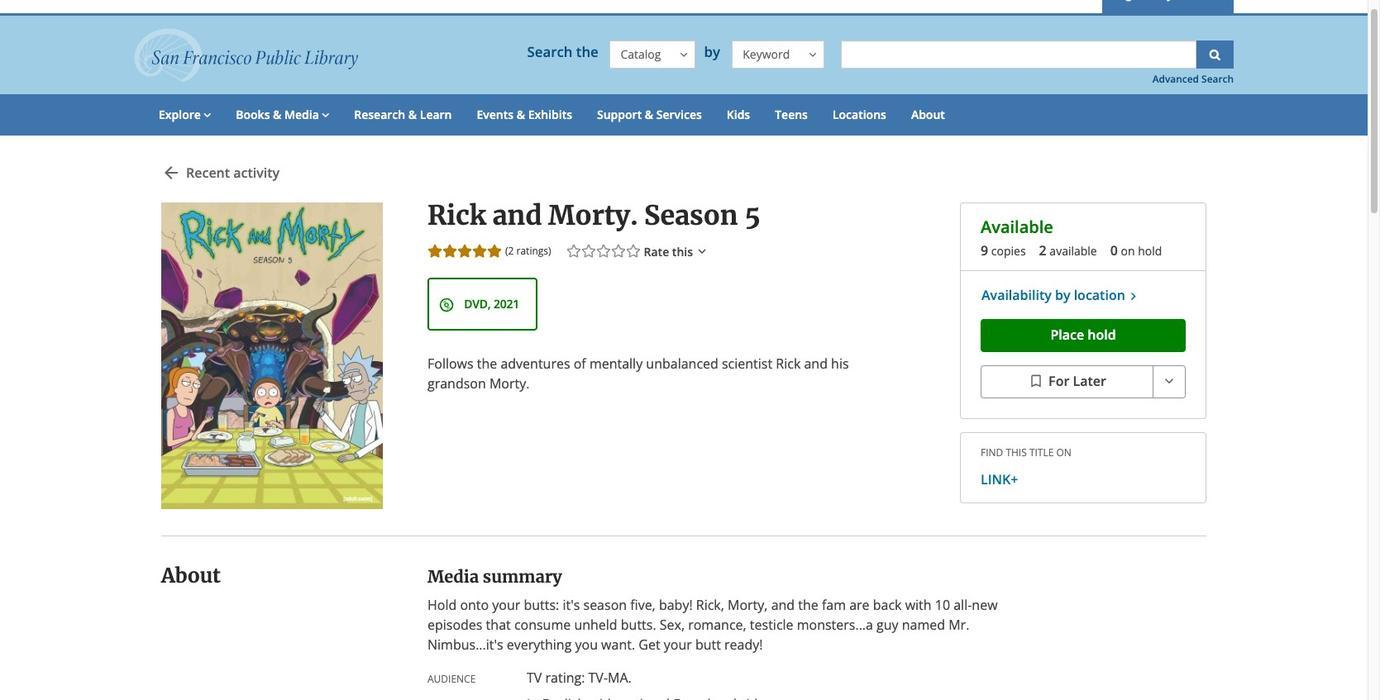 Task type: describe. For each thing, give the bounding box(es) containing it.
unheld
[[574, 616, 618, 634]]

svg arrow back image
[[161, 163, 181, 183]]

& for support
[[645, 106, 654, 122]]

1 svg star outline image from the left
[[595, 243, 612, 260]]

his
[[832, 355, 849, 373]]

and inside hold onto your butts: it's season five, baby! rick, morty, and the fam are back with 10 all-new episodes that consume unheld butts. sex, romance, testicle monsters...a guy named mr. nimbus...it's everything you want. get your butt ready!
[[772, 596, 795, 614]]

events & exhibits link
[[465, 94, 585, 135]]

grandson
[[428, 374, 486, 393]]

1 svg star image from the left
[[427, 243, 443, 260]]

are
[[850, 596, 870, 614]]

support & services link
[[585, 94, 715, 135]]

1 svg star image from the left
[[442, 243, 458, 260]]

research & learn link
[[342, 94, 465, 135]]

arrow image
[[201, 106, 211, 122]]

2 svg star image from the left
[[472, 243, 488, 260]]

0 horizontal spatial search
[[527, 43, 573, 62]]

available
[[1050, 243, 1098, 259]]

,
[[488, 296, 491, 312]]

with
[[906, 596, 932, 614]]

season
[[584, 596, 627, 614]]

1 horizontal spatial search
[[1202, 72, 1234, 86]]

dvd
[[464, 296, 488, 312]]

1 horizontal spatial your
[[664, 636, 692, 654]]

1 horizontal spatial media
[[428, 566, 479, 587]]

kids link
[[715, 94, 763, 135]]

& for events
[[517, 106, 525, 122]]

audience
[[428, 672, 476, 686]]

place hold button
[[981, 320, 1186, 353]]

svg shelves outline image
[[1028, 373, 1045, 390]]

events & exhibits
[[477, 106, 573, 122]]

the inside hold onto your butts: it's season five, baby! rick, morty, and the fam are back with 10 all-new episodes that consume unheld butts. sex, romance, testicle monsters...a guy named mr. nimbus...it's everything you want. get your butt ready!
[[799, 596, 819, 614]]

romance,
[[689, 616, 747, 634]]

follows
[[428, 355, 474, 373]]

2 svg star outline image from the left
[[610, 243, 627, 260]]

teens link
[[763, 94, 821, 135]]

books
[[236, 106, 270, 122]]

hold onto your butts: it's season five, baby! rick, morty, and the fam are back with 10 all-new episodes that consume unheld butts. sex, romance, testicle monsters...a guy named mr. nimbus...it's everything you want. get your butt ready!
[[428, 596, 998, 654]]

for later
[[1049, 373, 1107, 391]]

activity
[[234, 163, 280, 182]]

3 svg star image from the left
[[486, 243, 503, 260]]

ratings
[[517, 244, 549, 258]]

episodes
[[428, 616, 483, 634]]

back
[[873, 596, 902, 614]]

recent activity link
[[161, 156, 280, 189]]

services
[[657, 106, 702, 122]]

hold
[[428, 596, 457, 614]]

butts:
[[524, 596, 560, 614]]

new
[[972, 596, 998, 614]]

everything
[[507, 636, 572, 654]]

rate this button
[[564, 242, 712, 261]]

rick inside follows the adventures of mentally unbalanced scientist rick and his grandson morty.
[[776, 355, 801, 373]]

2021
[[494, 296, 520, 312]]

kids
[[727, 106, 751, 122]]

get
[[639, 636, 661, 654]]

dvd , 2021
[[464, 296, 520, 312]]

scientist
[[722, 355, 773, 373]]

tv
[[527, 669, 542, 687]]

that
[[486, 616, 511, 634]]

on inside 0 on hold
[[1121, 243, 1136, 259]]

2 svg star image from the left
[[457, 243, 473, 260]]

the for search
[[576, 43, 599, 62]]

advanced
[[1153, 72, 1200, 86]]

for later button
[[981, 366, 1154, 399]]

find
[[981, 446, 1004, 460]]

named
[[902, 616, 946, 634]]

of
[[574, 355, 586, 373]]

research & learn
[[354, 106, 452, 122]]

baby!
[[659, 596, 693, 614]]

butts.
[[621, 616, 657, 634]]

ma.
[[608, 669, 632, 687]]

0 horizontal spatial on
[[1057, 446, 1072, 460]]

9
[[981, 241, 989, 259]]

search image
[[1207, 46, 1224, 62]]

mr.
[[949, 616, 970, 634]]

and inside follows the adventures of mentally unbalanced scientist rick and his grandson morty.
[[805, 355, 828, 373]]

sex,
[[660, 616, 685, 634]]

advanced search link
[[1153, 72, 1234, 86]]

availability by location
[[982, 287, 1126, 305]]

ready!
[[725, 636, 763, 654]]

rick and morty. season 5
[[428, 199, 761, 232]]

title
[[1030, 446, 1054, 460]]

mentally
[[590, 355, 643, 373]]

0 vertical spatial and
[[493, 199, 542, 232]]

explore link
[[146, 94, 224, 135]]

rating:
[[546, 669, 585, 687]]

onto
[[460, 596, 489, 614]]

explore
[[159, 106, 201, 122]]

10
[[936, 596, 951, 614]]

follows the adventures of mentally unbalanced scientist rick and his grandson morty.
[[428, 355, 849, 393]]

about link
[[899, 94, 958, 135]]

find this title on
[[981, 446, 1072, 460]]

svg chevron down image
[[695, 243, 710, 260]]

tv rating: tv-ma.
[[527, 669, 632, 687]]

tv-
[[589, 669, 608, 687]]

monsters...a
[[797, 616, 874, 634]]

it's
[[563, 596, 580, 614]]

(
[[506, 244, 508, 258]]

want.
[[602, 636, 635, 654]]

0 on hold
[[1111, 241, 1163, 259]]

svg chevron down image
[[1162, 373, 1178, 390]]

catalog
[[621, 46, 661, 62]]

& for books
[[273, 106, 282, 122]]



Task type: vqa. For each thing, say whether or not it's contained in the screenshot.
"stem-tastic reading - sfpl_family" image
no



Task type: locate. For each thing, give the bounding box(es) containing it.
search the
[[527, 43, 599, 62]]

svg star outline image
[[595, 243, 612, 260], [610, 243, 627, 260]]

and left his
[[805, 355, 828, 373]]

link+ link
[[981, 470, 1186, 490]]

the for follows
[[477, 355, 497, 373]]

0 vertical spatial rick
[[428, 199, 486, 232]]

2 vertical spatial and
[[772, 596, 795, 614]]

place
[[1051, 326, 1085, 344]]

adventures
[[501, 355, 570, 373]]

1 vertical spatial by
[[1056, 287, 1071, 305]]

unbalanced
[[646, 355, 719, 373]]

hold inside 0 on hold
[[1139, 243, 1163, 259]]

0 horizontal spatial about
[[161, 563, 221, 589]]

five,
[[631, 596, 656, 614]]

1 horizontal spatial by
[[1056, 287, 1071, 305]]

0 horizontal spatial media
[[285, 106, 319, 122]]

svg star image
[[427, 243, 443, 260], [472, 243, 488, 260]]

morty. up )
[[549, 199, 638, 232]]

rate this
[[644, 244, 693, 259]]

svg star outline image left rate
[[625, 243, 642, 260]]

0 horizontal spatial and
[[493, 199, 542, 232]]

1 horizontal spatial about
[[912, 106, 946, 122]]

svg star outline image left rate
[[610, 243, 627, 260]]

location
[[1074, 287, 1126, 305]]

1 horizontal spatial 2
[[1040, 241, 1047, 259]]

rick,
[[696, 596, 725, 614]]

svg chevron right image
[[1126, 288, 1142, 304]]

0 horizontal spatial svg star image
[[427, 243, 443, 260]]

3 svg star outline image from the left
[[625, 243, 642, 260]]

2 left available
[[1040, 241, 1047, 259]]

hold inside button
[[1088, 326, 1117, 344]]

1 vertical spatial your
[[664, 636, 692, 654]]

3 & from the left
[[517, 106, 525, 122]]

0 horizontal spatial the
[[477, 355, 497, 373]]

1 horizontal spatial the
[[576, 43, 599, 62]]

1 horizontal spatial and
[[772, 596, 795, 614]]

support & services
[[597, 106, 702, 122]]

2 svg star outline image from the left
[[580, 243, 597, 260]]

the left catalog
[[576, 43, 599, 62]]

catalog button
[[610, 40, 696, 69]]

svg cd dvd image
[[439, 297, 454, 312]]

svg star outline image down rick and morty. season 5
[[595, 243, 612, 260]]

keyword
[[743, 46, 790, 62]]

exhibits
[[528, 106, 573, 122]]

0 horizontal spatial rick
[[428, 199, 486, 232]]

svg star outline image
[[566, 243, 582, 260], [580, 243, 597, 260], [625, 243, 642, 260]]

morty. down "adventures"
[[490, 374, 530, 393]]

0 vertical spatial search
[[527, 43, 573, 62]]

support
[[597, 106, 642, 122]]

2 left ratings
[[508, 244, 514, 258]]

0 vertical spatial hold
[[1139, 243, 1163, 259]]

for
[[1049, 373, 1070, 391]]

teens
[[775, 106, 808, 122]]

& left learn
[[409, 106, 417, 122]]

this right "find"
[[1006, 446, 1027, 460]]

and up 'testicle'
[[772, 596, 795, 614]]

1 horizontal spatial svg star image
[[472, 243, 488, 260]]

1 horizontal spatial hold
[[1139, 243, 1163, 259]]

& right support
[[645, 106, 654, 122]]

advanced search
[[1153, 72, 1234, 86]]

research
[[354, 106, 406, 122]]

media right books
[[285, 106, 319, 122]]

your up that
[[493, 596, 521, 614]]

hold right 0
[[1139, 243, 1163, 259]]

search up exhibits
[[527, 43, 573, 62]]

svg star outline image down rick and morty. season 5
[[580, 243, 597, 260]]

2 vertical spatial the
[[799, 596, 819, 614]]

your down "sex,"
[[664, 636, 692, 654]]

1 vertical spatial on
[[1057, 446, 1072, 460]]

9 copies
[[981, 241, 1026, 259]]

recent
[[186, 163, 230, 182]]

0 vertical spatial by
[[704, 43, 724, 62]]

place hold
[[1051, 326, 1117, 344]]

2 available
[[1040, 241, 1098, 259]]

0 horizontal spatial your
[[493, 596, 521, 614]]

locations link
[[821, 94, 899, 135]]

the
[[576, 43, 599, 62], [477, 355, 497, 373], [799, 596, 819, 614]]

learn
[[420, 106, 452, 122]]

1 vertical spatial media
[[428, 566, 479, 587]]

1 vertical spatial hold
[[1088, 326, 1117, 344]]

0 horizontal spatial by
[[704, 43, 724, 62]]

2 horizontal spatial and
[[805, 355, 828, 373]]

0 vertical spatial your
[[493, 596, 521, 614]]

summary
[[483, 566, 562, 587]]

& inside "link"
[[645, 106, 654, 122]]

availability
[[982, 287, 1052, 305]]

1 horizontal spatial on
[[1121, 243, 1136, 259]]

svg star outline image right )
[[566, 243, 582, 260]]

)
[[549, 244, 551, 258]]

svg star image
[[442, 243, 458, 260], [457, 243, 473, 260], [486, 243, 503, 260]]

locations
[[833, 106, 887, 122]]

and up (
[[493, 199, 542, 232]]

media up hold
[[428, 566, 479, 587]]

1 vertical spatial the
[[477, 355, 497, 373]]

0 vertical spatial this
[[672, 244, 693, 259]]

1 vertical spatial morty.
[[490, 374, 530, 393]]

1 vertical spatial and
[[805, 355, 828, 373]]

0 vertical spatial the
[[576, 43, 599, 62]]

by left keyword at top right
[[704, 43, 724, 62]]

by inside availability by location button
[[1056, 287, 1071, 305]]

butt
[[696, 636, 721, 654]]

your
[[493, 596, 521, 614], [664, 636, 692, 654]]

media summary
[[428, 566, 562, 587]]

about inside "link"
[[912, 106, 946, 122]]

0 horizontal spatial hold
[[1088, 326, 1117, 344]]

0 horizontal spatial 2
[[508, 244, 514, 258]]

svg star image left (
[[472, 243, 488, 260]]

1 vertical spatial rick
[[776, 355, 801, 373]]

2
[[1040, 241, 1047, 259], [508, 244, 514, 258]]

1 horizontal spatial morty.
[[549, 199, 638, 232]]

this for rate
[[672, 244, 693, 259]]

1 vertical spatial this
[[1006, 446, 1027, 460]]

nimbus...it's
[[428, 636, 504, 654]]

books & media link
[[224, 94, 342, 135]]

2 horizontal spatial the
[[799, 596, 819, 614]]

by
[[704, 43, 724, 62], [1056, 287, 1071, 305]]

1 vertical spatial about
[[161, 563, 221, 589]]

on
[[1121, 243, 1136, 259], [1057, 446, 1072, 460]]

media
[[285, 106, 319, 122], [428, 566, 479, 587]]

later
[[1073, 373, 1107, 391]]

1 svg star outline image from the left
[[566, 243, 582, 260]]

search
[[527, 43, 573, 62], [1202, 72, 1234, 86]]

san francisco public library image
[[134, 28, 358, 82]]

this for find
[[1006, 446, 1027, 460]]

the up grandson
[[477, 355, 497, 373]]

availability by location button
[[981, 285, 1143, 306]]

2 & from the left
[[409, 106, 417, 122]]

0 vertical spatial morty.
[[549, 199, 638, 232]]

1 & from the left
[[273, 106, 282, 122]]

search down search 'icon'
[[1202, 72, 1234, 86]]

you
[[575, 636, 598, 654]]

1 horizontal spatial rick
[[776, 355, 801, 373]]

& for research
[[409, 106, 417, 122]]

fam
[[822, 596, 846, 614]]

morty.
[[549, 199, 638, 232], [490, 374, 530, 393]]

by left location
[[1056, 287, 1071, 305]]

hold right "place"
[[1088, 326, 1117, 344]]

None search field
[[842, 40, 1197, 68]]

this
[[672, 244, 693, 259], [1006, 446, 1027, 460]]

available
[[981, 216, 1054, 238]]

morty. inside follows the adventures of mentally unbalanced scientist rick and his grandson morty.
[[490, 374, 530, 393]]

0 vertical spatial about
[[912, 106, 946, 122]]

& right books
[[273, 106, 282, 122]]

keyword button
[[732, 40, 825, 69]]

on right title
[[1057, 446, 1072, 460]]

copies
[[992, 243, 1026, 259]]

0
[[1111, 241, 1118, 259]]

& right events
[[517, 106, 525, 122]]

arrow image
[[319, 106, 329, 122]]

4 & from the left
[[645, 106, 654, 122]]

1 vertical spatial search
[[1202, 72, 1234, 86]]

all-
[[954, 596, 972, 614]]

1 horizontal spatial this
[[1006, 446, 1027, 460]]

the left the fam
[[799, 596, 819, 614]]

the inside follows the adventures of mentally unbalanced scientist rick and his grandson morty.
[[477, 355, 497, 373]]

0 horizontal spatial this
[[672, 244, 693, 259]]

0 vertical spatial on
[[1121, 243, 1136, 259]]

morty,
[[728, 596, 768, 614]]

( 2 ratings )
[[506, 244, 551, 258]]

this left svg chevron down image on the right of the page
[[672, 244, 693, 259]]

5
[[745, 199, 761, 232]]

hold
[[1139, 243, 1163, 259], [1088, 326, 1117, 344]]

link+
[[981, 471, 1019, 489]]

0 horizontal spatial morty.
[[490, 374, 530, 393]]

on right 0
[[1121, 243, 1136, 259]]

0 vertical spatial media
[[285, 106, 319, 122]]

season
[[645, 199, 739, 232]]

guy
[[877, 616, 899, 634]]

events
[[477, 106, 514, 122]]

svg star image up svg cd dvd image
[[427, 243, 443, 260]]

testicle
[[750, 616, 794, 634]]

this inside 'dropdown button'
[[672, 244, 693, 259]]



